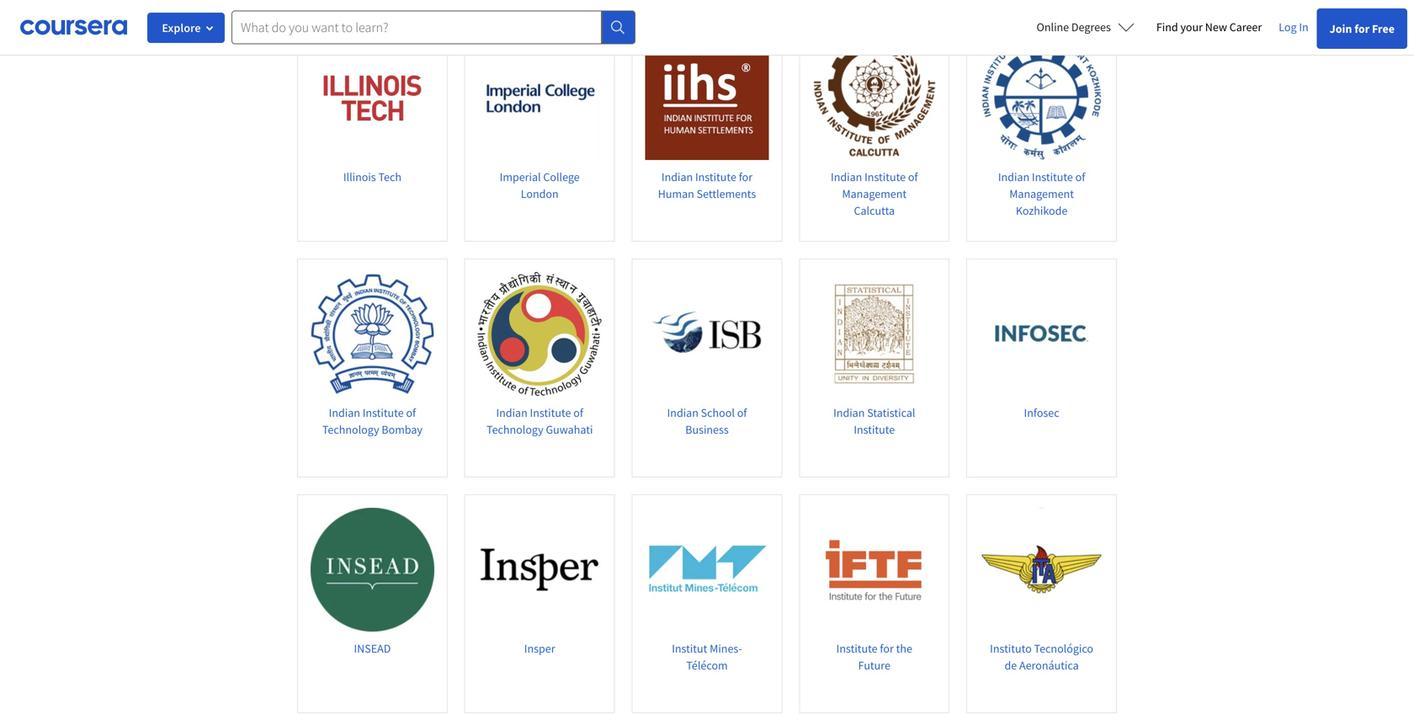 Task type: locate. For each thing, give the bounding box(es) containing it.
1 horizontal spatial for
[[880, 641, 894, 656]]

institute up guwahati
[[530, 405, 571, 420]]

aeronáutica
[[1020, 658, 1079, 673]]

free
[[1373, 21, 1395, 36]]

for inside institute for the future
[[880, 641, 894, 656]]

institute up bombay
[[363, 405, 404, 420]]

2 management from the left
[[1010, 186, 1074, 201]]

institute inside 'indian institute for human settlements'
[[696, 169, 737, 184]]

infosec link
[[967, 258, 1118, 477]]

institute
[[696, 169, 737, 184], [865, 169, 906, 184], [1032, 169, 1074, 184], [363, 405, 404, 420], [530, 405, 571, 420], [854, 422, 895, 437], [837, 641, 878, 656]]

institute for settlements
[[696, 169, 737, 184]]

indian institute of technology guwahati
[[487, 405, 593, 437]]

institute inside indian institute of management calcutta
[[865, 169, 906, 184]]

indian inside indian institute of management kozhikode
[[999, 169, 1030, 184]]

1 horizontal spatial management
[[1010, 186, 1074, 201]]

of inside indian institute of management kozhikode
[[1076, 169, 1086, 184]]

2 vertical spatial for
[[880, 641, 894, 656]]

indian institute of technology bombay link
[[297, 258, 448, 477]]

of
[[909, 169, 918, 184], [1076, 169, 1086, 184], [406, 405, 416, 420], [574, 405, 584, 420], [737, 405, 747, 420]]

1 horizontal spatial technology
[[487, 422, 544, 437]]

london
[[521, 186, 559, 201]]

management inside indian institute of management kozhikode
[[1010, 186, 1074, 201]]

indian up business in the bottom of the page
[[667, 405, 699, 420]]

imperial college london link
[[465, 23, 615, 242]]

instituto tecnológico de aeronáutica link
[[967, 494, 1118, 713]]

institute down statistical
[[854, 422, 895, 437]]

indian institute of management calcutta
[[831, 169, 918, 218]]

indian inside indian statistical institute
[[834, 405, 865, 420]]

online degrees
[[1037, 19, 1111, 35]]

insead
[[354, 641, 391, 656]]

2 horizontal spatial for
[[1355, 21, 1370, 36]]

indian down indian institute of technology guwahati logo
[[496, 405, 528, 420]]

illinois tech
[[343, 169, 402, 184]]

indian left statistical
[[834, 405, 865, 420]]

indian inside indian institute of management calcutta
[[831, 169, 863, 184]]

1 vertical spatial for
[[739, 169, 753, 184]]

technology for indian institute of technology bombay
[[322, 422, 379, 437]]

institute for bombay
[[363, 405, 404, 420]]

of inside indian institute of management calcutta
[[909, 169, 918, 184]]

for right join
[[1355, 21, 1370, 36]]

imperial college london
[[500, 169, 580, 201]]

institute inside indian institute of management kozhikode
[[1032, 169, 1074, 184]]

statistical
[[868, 405, 916, 420]]

of inside indian institute of technology guwahati
[[574, 405, 584, 420]]

indian institute of technology guwahati link
[[465, 258, 615, 477]]

indian for indian institute for human settlements
[[662, 169, 693, 184]]

indian inside 'indian institute for human settlements'
[[662, 169, 693, 184]]

of inside 'indian institute of technology bombay'
[[406, 405, 416, 420]]

the
[[897, 641, 913, 656]]

2 technology from the left
[[487, 422, 544, 437]]

institute for calcutta
[[865, 169, 906, 184]]

institute up settlements
[[696, 169, 737, 184]]

management up the calcutta
[[842, 186, 907, 201]]

institute inside indian institute of technology guwahati
[[530, 405, 571, 420]]

technology
[[322, 422, 379, 437], [487, 422, 544, 437]]

infosec
[[1024, 405, 1060, 420]]

indian
[[662, 169, 693, 184], [831, 169, 863, 184], [999, 169, 1030, 184], [329, 405, 360, 420], [496, 405, 528, 420], [667, 405, 699, 420], [834, 405, 865, 420]]

institute for the future
[[837, 641, 913, 673]]

in
[[1300, 19, 1309, 35]]

illinois tech logo image
[[311, 36, 434, 160]]

technology left bombay
[[322, 422, 379, 437]]

illinois
[[343, 169, 376, 184]]

online
[[1037, 19, 1070, 35]]

institute up future
[[837, 641, 878, 656]]

technology inside indian institute of technology guwahati
[[487, 422, 544, 437]]

0 horizontal spatial management
[[842, 186, 907, 201]]

institute inside indian statistical institute
[[854, 422, 895, 437]]

insead link
[[297, 494, 448, 713]]

0 horizontal spatial technology
[[322, 422, 379, 437]]

join
[[1330, 21, 1353, 36]]

indian for indian institute of management kozhikode
[[999, 169, 1030, 184]]

institute up the calcutta
[[865, 169, 906, 184]]

indian institute of technology bombay logo image
[[311, 272, 434, 396]]

institute inside 'indian institute of technology bombay'
[[363, 405, 404, 420]]

technology inside 'indian institute of technology bombay'
[[322, 422, 379, 437]]

indian inside indian institute of technology guwahati
[[496, 405, 528, 420]]

insper link
[[465, 494, 615, 713]]

management for kozhikode
[[1010, 186, 1074, 201]]

indian inside 'indian institute of technology bombay'
[[329, 405, 360, 420]]

career
[[1230, 19, 1263, 35]]

of for indian institute of technology bombay
[[406, 405, 416, 420]]

What do you want to learn? text field
[[232, 11, 602, 44]]

indian institute for human settlements
[[658, 169, 756, 201]]

indian institute of technology bombay
[[322, 405, 423, 437]]

0 horizontal spatial for
[[739, 169, 753, 184]]

insper logo image
[[478, 508, 602, 631]]

for up settlements
[[739, 169, 753, 184]]

1 technology from the left
[[322, 422, 379, 437]]

institute inside institute for the future
[[837, 641, 878, 656]]

insper
[[524, 641, 555, 656]]

management up kozhikode
[[1010, 186, 1074, 201]]

indian up the calcutta
[[831, 169, 863, 184]]

degrees
[[1072, 19, 1111, 35]]

for
[[1355, 21, 1370, 36], [739, 169, 753, 184], [880, 641, 894, 656]]

for left the
[[880, 641, 894, 656]]

insead logo image
[[311, 508, 434, 631]]

1 management from the left
[[842, 186, 907, 201]]

indian school of business
[[667, 405, 747, 437]]

None search field
[[232, 11, 636, 44]]

de
[[1005, 658, 1017, 673]]

illinois tech link
[[297, 23, 448, 242]]

imperial
[[500, 169, 541, 184]]

instituto
[[990, 641, 1032, 656]]

indian for indian institute of technology bombay
[[329, 405, 360, 420]]

indian up human
[[662, 169, 693, 184]]

indian down indian institute of technology bombay logo
[[329, 405, 360, 420]]

indian up kozhikode
[[999, 169, 1030, 184]]

of inside indian school of business
[[737, 405, 747, 420]]

indian inside indian school of business
[[667, 405, 699, 420]]

management
[[842, 186, 907, 201], [1010, 186, 1074, 201]]

of for indian institute of management kozhikode
[[1076, 169, 1086, 184]]

management inside indian institute of management calcutta
[[842, 186, 907, 201]]

0 vertical spatial for
[[1355, 21, 1370, 36]]

institute up kozhikode
[[1032, 169, 1074, 184]]

technology left guwahati
[[487, 422, 544, 437]]

indian statistical institute logo image
[[813, 272, 937, 396]]

mines-
[[710, 641, 743, 656]]



Task type: describe. For each thing, give the bounding box(es) containing it.
institute for kozhikode
[[1032, 169, 1074, 184]]

instituto tecnológico de aeronáutica logo image
[[980, 508, 1104, 631]]

institut
[[672, 641, 708, 656]]

indian statistical institute
[[834, 405, 916, 437]]

new
[[1206, 19, 1228, 35]]

explore
[[162, 20, 201, 35]]

college
[[543, 169, 580, 184]]

indian institute of management kozhikode logo image
[[980, 36, 1104, 160]]

log in link
[[1271, 17, 1318, 37]]

indian for indian institute of technology guwahati
[[496, 405, 528, 420]]

indian statistical institute link
[[799, 258, 950, 477]]

of for indian institute of management calcutta
[[909, 169, 918, 184]]

bombay
[[382, 422, 423, 437]]

join for free
[[1330, 21, 1395, 36]]

indian institute for human settlements logo image
[[646, 36, 769, 160]]

management for calcutta
[[842, 186, 907, 201]]

your
[[1181, 19, 1203, 35]]

imperial college london logo image
[[478, 36, 602, 160]]

indian institute of management kozhikode
[[999, 169, 1086, 218]]

indian institute of management calcutta link
[[799, 23, 950, 242]]

technology for indian institute of technology guwahati
[[487, 422, 544, 437]]

calcutta
[[854, 203, 895, 218]]

tecnológico
[[1035, 641, 1094, 656]]

indian institute of technology guwahati logo image
[[478, 272, 602, 396]]

of for indian school of business
[[737, 405, 747, 420]]

indian school of business logo image
[[646, 272, 769, 396]]

school
[[701, 405, 735, 420]]

business
[[686, 422, 729, 437]]

indian for indian statistical institute
[[834, 405, 865, 420]]

kozhikode
[[1016, 203, 1068, 218]]

find your new career
[[1157, 19, 1263, 35]]

find your new career link
[[1149, 17, 1271, 38]]

institute for the future link
[[799, 494, 950, 713]]

guwahati
[[546, 422, 593, 437]]

log
[[1279, 19, 1297, 35]]

indian for indian institute of management calcutta
[[831, 169, 863, 184]]

join for free link
[[1318, 8, 1408, 49]]

for for join
[[1355, 21, 1370, 36]]

indian institute for human settlements link
[[632, 23, 783, 242]]

tech
[[378, 169, 402, 184]]

settlements
[[697, 186, 756, 201]]

institut mines- télécom link
[[632, 494, 783, 713]]

institute for the future logo image
[[813, 508, 937, 631]]

indian institute of management calcutta logo image
[[813, 36, 937, 160]]

human
[[658, 186, 695, 201]]

indian for indian school of business
[[667, 405, 699, 420]]

indian school of business link
[[632, 258, 783, 477]]

instituto tecnológico de aeronáutica
[[990, 641, 1094, 673]]

télécom
[[687, 658, 728, 673]]

infosec logo image
[[980, 272, 1104, 396]]

institute for guwahati
[[530, 405, 571, 420]]

explore button
[[147, 13, 225, 43]]

coursera image
[[20, 14, 127, 41]]

find
[[1157, 19, 1179, 35]]

for for institute
[[880, 641, 894, 656]]

future
[[859, 658, 891, 673]]

log in
[[1279, 19, 1309, 35]]

of for indian institute of technology guwahati
[[574, 405, 584, 420]]

for inside 'indian institute for human settlements'
[[739, 169, 753, 184]]

indian institute of management kozhikode link
[[967, 23, 1118, 242]]

institut mines-télécom logo image
[[646, 508, 769, 631]]

online degrees button
[[1024, 8, 1149, 45]]

institut mines- télécom
[[672, 641, 743, 673]]



Task type: vqa. For each thing, say whether or not it's contained in the screenshot.
THE BANNER NAVIGATION on the top left of page
no



